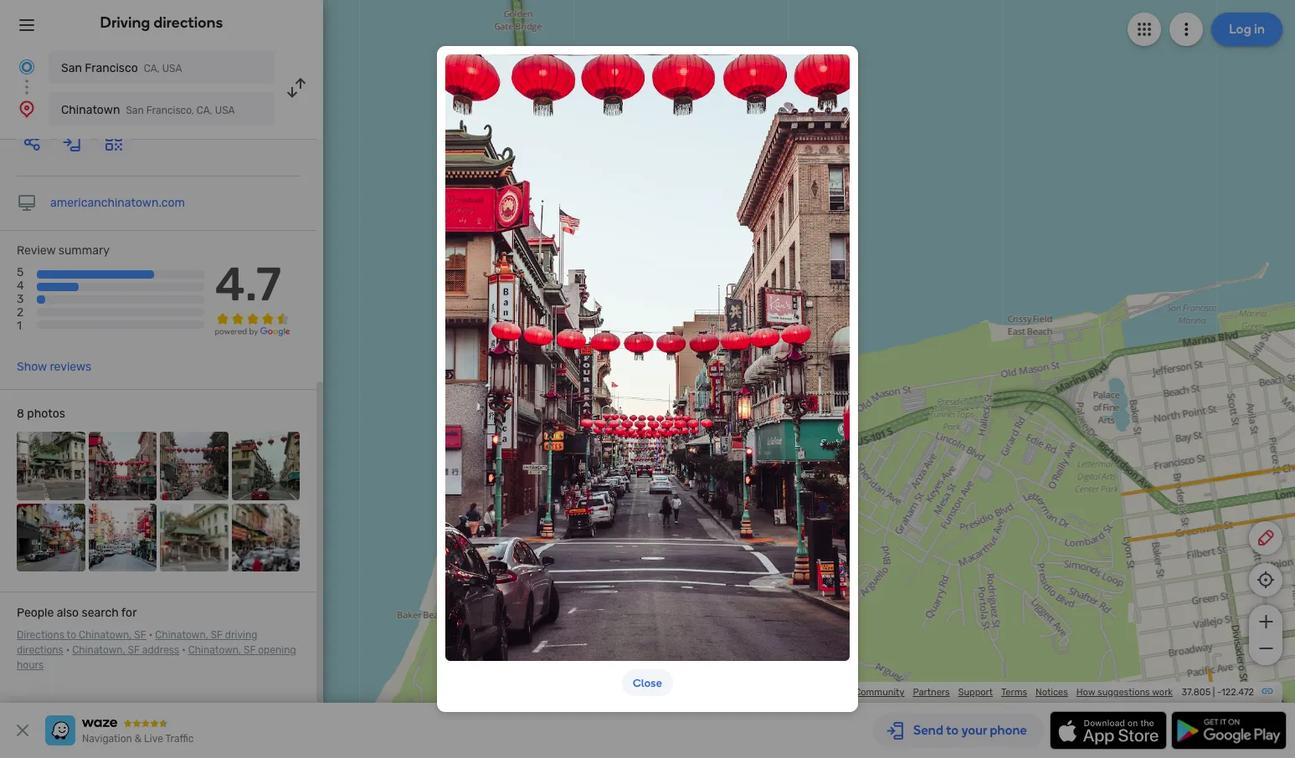 Task type: describe. For each thing, give the bounding box(es) containing it.
summary
[[58, 244, 110, 258]]

francisco
[[85, 61, 138, 75]]

image 7 of chinatown, sf image
[[160, 504, 228, 572]]

sf for opening
[[244, 645, 256, 656]]

image 4 of chinatown, sf image
[[231, 432, 300, 500]]

usa inside chinatown san francisco, ca, usa
[[215, 105, 235, 116]]

americanchinatown.com link
[[50, 196, 185, 210]]

opening
[[258, 645, 296, 656]]

americanchinatown.com
[[50, 196, 185, 210]]

community
[[855, 687, 905, 698]]

122.472
[[1221, 687, 1254, 698]]

0 vertical spatial directions
[[154, 13, 223, 32]]

suggestions
[[1098, 687, 1150, 698]]

2
[[17, 306, 24, 320]]

community partners support terms notices how suggestions work
[[855, 687, 1173, 698]]

37.805 | -122.472
[[1182, 687, 1254, 698]]

review
[[17, 244, 56, 258]]

image 6 of chinatown, sf image
[[88, 504, 157, 572]]

notices
[[1036, 687, 1068, 698]]

3
[[17, 292, 24, 307]]

1
[[17, 319, 22, 334]]

5
[[17, 265, 24, 280]]

chinatown, down search
[[79, 630, 132, 641]]

image 2 of chinatown, sf image
[[88, 432, 157, 500]]

support link
[[958, 687, 993, 698]]

link image
[[1261, 685, 1274, 698]]

reviews
[[50, 360, 91, 374]]

navigation & live traffic
[[82, 733, 194, 745]]

how
[[1076, 687, 1095, 698]]

directions to chinatown, sf
[[17, 630, 146, 641]]

driving directions
[[100, 13, 223, 32]]

terms
[[1001, 687, 1027, 698]]

how suggestions work link
[[1076, 687, 1173, 698]]

sf for driving
[[211, 630, 223, 641]]

image 1 of chinatown, sf image
[[17, 432, 85, 500]]

driving
[[225, 630, 257, 641]]

to
[[67, 630, 76, 641]]

-
[[1217, 687, 1221, 698]]

review summary
[[17, 244, 110, 258]]

francisco,
[[146, 105, 194, 116]]

8 photos
[[17, 407, 65, 421]]

current location image
[[17, 57, 37, 77]]

terms link
[[1001, 687, 1027, 698]]

people also search for
[[17, 606, 137, 620]]

search
[[82, 606, 119, 620]]

image 8 of chinatown, sf image
[[231, 504, 300, 572]]

work
[[1152, 687, 1173, 698]]

partners
[[913, 687, 950, 698]]

support
[[958, 687, 993, 698]]

chinatown, for chinatown, sf address
[[72, 645, 125, 656]]

chinatown, sf opening hours link
[[17, 645, 296, 672]]

directions inside chinatown, sf driving directions
[[17, 645, 63, 656]]

chinatown, sf address link
[[72, 645, 179, 656]]

location image
[[17, 99, 37, 119]]

chinatown, for chinatown, sf opening hours
[[188, 645, 241, 656]]

san francisco ca, usa
[[61, 61, 182, 75]]

37.805
[[1182, 687, 1211, 698]]

|
[[1213, 687, 1215, 698]]

0 vertical spatial san
[[61, 61, 82, 75]]

pencil image
[[1256, 528, 1276, 548]]

ca, inside chinatown san francisco, ca, usa
[[197, 105, 212, 116]]



Task type: locate. For each thing, give the bounding box(es) containing it.
1 vertical spatial ca,
[[197, 105, 212, 116]]

4.7
[[215, 257, 281, 312]]

chinatown, down directions to chinatown, sf
[[72, 645, 125, 656]]

ca, right francisco,
[[197, 105, 212, 116]]

x image
[[13, 721, 33, 741]]

traffic
[[165, 733, 194, 745]]

0 horizontal spatial san
[[61, 61, 82, 75]]

usa up francisco,
[[162, 63, 182, 75]]

image 3 of chinatown, sf image
[[160, 432, 228, 500]]

san left francisco,
[[126, 105, 144, 116]]

directions down directions on the left of the page
[[17, 645, 63, 656]]

show reviews
[[17, 360, 91, 374]]

directions
[[17, 630, 64, 641]]

directions
[[154, 13, 223, 32], [17, 645, 63, 656]]

0 vertical spatial ca,
[[144, 63, 160, 75]]

usa inside san francisco ca, usa
[[162, 63, 182, 75]]

sf for address
[[128, 645, 140, 656]]

chinatown, sf driving directions
[[17, 630, 257, 656]]

1 horizontal spatial usa
[[215, 105, 235, 116]]

1 vertical spatial directions
[[17, 645, 63, 656]]

for
[[121, 606, 137, 620]]

community link
[[855, 687, 905, 698]]

chinatown
[[61, 103, 120, 117]]

san inside chinatown san francisco, ca, usa
[[126, 105, 144, 116]]

0 vertical spatial usa
[[162, 63, 182, 75]]

san left francisco
[[61, 61, 82, 75]]

1 horizontal spatial directions
[[154, 13, 223, 32]]

chinatown, sf address
[[72, 645, 179, 656]]

chinatown, sf driving directions link
[[17, 630, 257, 656]]

usa
[[162, 63, 182, 75], [215, 105, 235, 116]]

0 horizontal spatial ca,
[[144, 63, 160, 75]]

computer image
[[17, 193, 37, 213]]

directions to chinatown, sf link
[[17, 630, 146, 641]]

live
[[144, 733, 163, 745]]

hours
[[17, 660, 44, 672]]

1 vertical spatial usa
[[215, 105, 235, 116]]

driving
[[100, 13, 150, 32]]

1 horizontal spatial ca,
[[197, 105, 212, 116]]

chinatown, for chinatown, sf driving directions
[[155, 630, 208, 641]]

chinatown,
[[79, 630, 132, 641], [155, 630, 208, 641], [72, 645, 125, 656], [188, 645, 241, 656]]

people
[[17, 606, 54, 620]]

usa right francisco,
[[215, 105, 235, 116]]

photos
[[27, 407, 65, 421]]

show
[[17, 360, 47, 374]]

image 5 of chinatown, sf image
[[17, 504, 85, 572]]

chinatown, up address
[[155, 630, 208, 641]]

chinatown, inside chinatown, sf driving directions
[[155, 630, 208, 641]]

address
[[142, 645, 179, 656]]

san
[[61, 61, 82, 75], [126, 105, 144, 116]]

0 horizontal spatial usa
[[162, 63, 182, 75]]

navigation
[[82, 733, 132, 745]]

sf
[[134, 630, 146, 641], [211, 630, 223, 641], [128, 645, 140, 656], [244, 645, 256, 656]]

chinatown, sf opening hours
[[17, 645, 296, 672]]

4
[[17, 279, 24, 293]]

directions right driving on the left of page
[[154, 13, 223, 32]]

chinatown, down driving
[[188, 645, 241, 656]]

zoom in image
[[1255, 612, 1276, 632]]

8
[[17, 407, 24, 421]]

5 4 3 2 1
[[17, 265, 24, 334]]

sf inside chinatown, sf driving directions
[[211, 630, 223, 641]]

0 horizontal spatial directions
[[17, 645, 63, 656]]

1 horizontal spatial san
[[126, 105, 144, 116]]

partners link
[[913, 687, 950, 698]]

sf inside chinatown, sf opening hours
[[244, 645, 256, 656]]

also
[[57, 606, 79, 620]]

chinatown san francisco, ca, usa
[[61, 103, 235, 117]]

ca,
[[144, 63, 160, 75], [197, 105, 212, 116]]

&
[[135, 733, 142, 745]]

1 vertical spatial san
[[126, 105, 144, 116]]

notices link
[[1036, 687, 1068, 698]]

ca, inside san francisco ca, usa
[[144, 63, 160, 75]]

chinatown, inside chinatown, sf opening hours
[[188, 645, 241, 656]]

zoom out image
[[1255, 639, 1276, 659]]

ca, right francisco
[[144, 63, 160, 75]]



Task type: vqa. For each thing, say whether or not it's contained in the screenshot.
the 118.243
no



